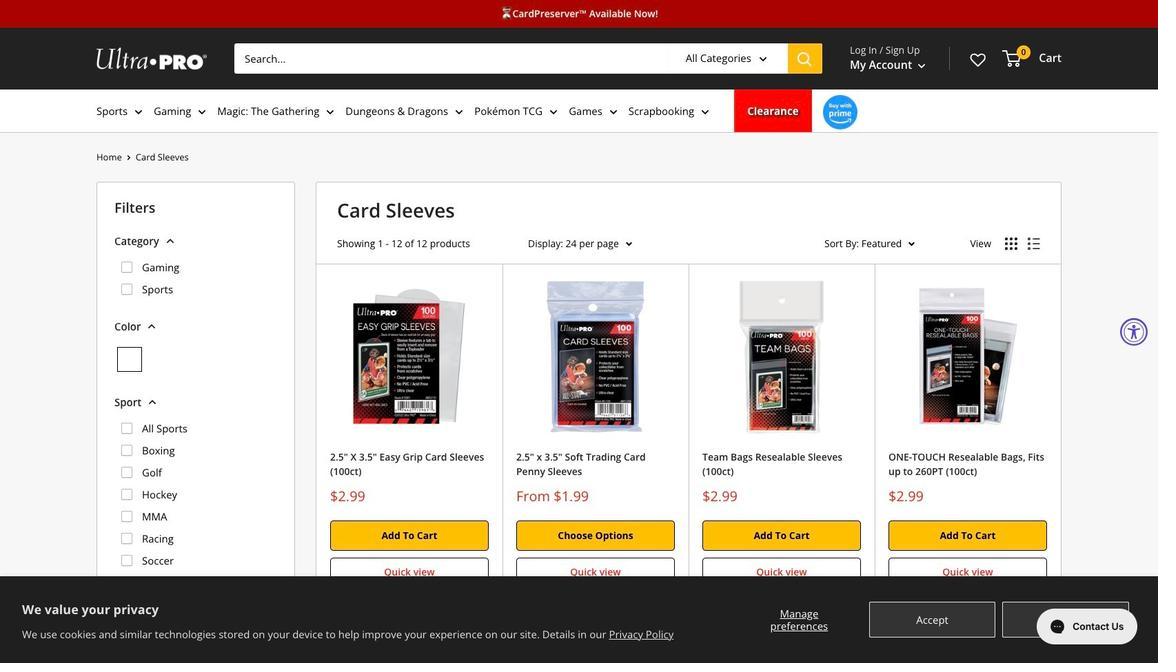 Task type: describe. For each thing, give the bounding box(es) containing it.
one-touch resealable bags, fits up to 260pt (100ct) | ultra pro international image
[[889, 278, 1047, 436]]

team bags resealable sleeves (100ct) | ultra pro international image
[[703, 278, 861, 436]]

accessibility widget, click to open image
[[1122, 320, 1146, 344]]

easy grade card sleeves (100ct) for standard size cards image
[[703, 615, 861, 664]]

pro-fit side-load standard deck inner sleeves (100ct) image
[[330, 615, 489, 664]]

platinum series card protector sleeves for standard trading cards image
[[889, 615, 1047, 664]]

display products as list image
[[1028, 238, 1040, 250]]

Search... text field
[[234, 44, 668, 74]]

arrow bottom image
[[145, 618, 153, 623]]



Task type: locate. For each thing, give the bounding box(es) containing it.
clear image
[[117, 348, 142, 372]]

search image
[[798, 52, 812, 67]]

arrow bottom image
[[759, 57, 767, 62], [166, 239, 174, 244], [148, 324, 156, 330], [148, 400, 157, 405]]

arrow right image
[[127, 155, 131, 161]]

2.5" x 3.5" easy grip card sleeves (100ct) | ultra pro international image
[[330, 278, 489, 436]]

ultra pro international image
[[97, 48, 207, 70]]

display products as grid image
[[1005, 238, 1018, 250]]

graded card resealable sleeves (100ct) image
[[516, 615, 675, 664]]

2.5" x 3.5" soft trading card penny sleeves | ultra pro international image
[[516, 278, 675, 436]]

None search field
[[234, 44, 822, 74]]

list
[[97, 90, 1062, 133], [97, 149, 189, 166], [114, 251, 277, 309], [114, 412, 277, 603], [114, 630, 277, 664]]

None checkbox
[[121, 445, 132, 456], [121, 512, 132, 523], [121, 578, 132, 589], [121, 641, 132, 652], [121, 663, 132, 664], [121, 445, 132, 456], [121, 512, 132, 523], [121, 578, 132, 589], [121, 641, 132, 652], [121, 663, 132, 664]]

None checkbox
[[121, 262, 132, 273], [121, 284, 132, 295], [121, 423, 132, 434], [121, 468, 132, 479], [121, 490, 132, 501], [121, 534, 132, 545], [121, 556, 132, 567], [121, 262, 132, 273], [121, 284, 132, 295], [121, 423, 132, 434], [121, 468, 132, 479], [121, 490, 132, 501], [121, 534, 132, 545], [121, 556, 132, 567]]



Task type: vqa. For each thing, say whether or not it's contained in the screenshot.
Rated 4.9 out of 5 stars 209 reviews element
no



